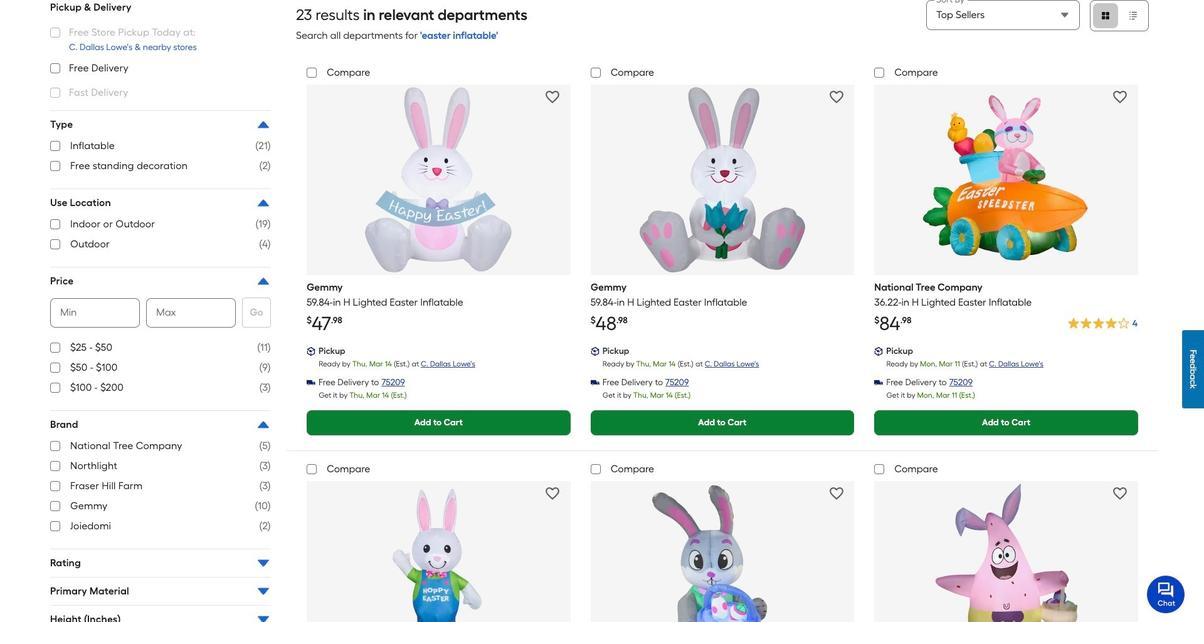 Task type: describe. For each thing, give the bounding box(es) containing it.
actual price $84.98 element
[[875, 313, 912, 336]]

1 vertical spatial heart outline image
[[1114, 487, 1127, 501]]

36.22-in h lighted easter inflatable image
[[912, 86, 1101, 274]]

chat invite button image
[[1147, 576, 1186, 614]]

2 triangle down image from the top
[[256, 613, 271, 623]]

actual price $48.98 element
[[591, 313, 628, 336]]

2 pickup image from the left
[[591, 348, 599, 356]]

truck filled image for 2nd pickup image from right
[[307, 379, 316, 388]]

truck filled image for first pickup image from the right
[[591, 379, 599, 388]]

triangle down image
[[256, 585, 271, 600]]

24.8-in h lighted easter inflatable image
[[345, 483, 533, 623]]

grid view filled image
[[1101, 11, 1111, 21]]



Task type: vqa. For each thing, say whether or not it's contained in the screenshot.
'36.22-in H Lighted Easter Inflatable' image
yes



Task type: locate. For each thing, give the bounding box(es) containing it.
triangle up image
[[256, 418, 271, 433]]

pickup image
[[307, 348, 316, 356], [591, 348, 599, 356]]

2 triangle up image from the top
[[256, 196, 271, 211]]

4 stars image
[[1066, 315, 1138, 335]]

1 vertical spatial triangle up image
[[256, 196, 271, 211]]

1 triangle up image from the top
[[256, 117, 271, 132]]

0 horizontal spatial truck filled image
[[307, 379, 316, 388]]

1 truck filled image from the left
[[307, 379, 316, 388]]

truck filled image down pickup icon
[[875, 379, 883, 388]]

0 horizontal spatial pickup image
[[307, 348, 316, 356]]

0 horizontal spatial heart outline image
[[546, 90, 559, 104]]

pickup image down actual price $48.98 element
[[591, 348, 599, 356]]

59.84-in h lighted easter inflatable image
[[345, 86, 533, 274]]

2 truck filled image from the left
[[591, 379, 599, 388]]

actual price $47.98 element
[[307, 313, 342, 336]]

pickup image
[[875, 348, 883, 356]]

pickup image down actual price $47.98 'element'
[[307, 348, 316, 356]]

truck filled image
[[307, 379, 316, 388], [591, 379, 599, 388], [875, 379, 883, 388]]

heart outline image
[[830, 90, 843, 104], [1114, 90, 1127, 104], [546, 487, 559, 501], [830, 487, 843, 501]]

0 vertical spatial heart outline image
[[546, 90, 559, 104]]

triangle down image up triangle down image on the left
[[256, 556, 271, 571]]

2 vertical spatial triangle up image
[[256, 274, 271, 289]]

heart outline image
[[546, 90, 559, 104], [1114, 487, 1127, 501]]

1 horizontal spatial truck filled image
[[591, 379, 599, 388]]

triangle up image
[[256, 117, 271, 132], [256, 196, 271, 211], [256, 274, 271, 289]]

3 truck filled image from the left
[[875, 379, 883, 388]]

1 pickup image from the left
[[307, 348, 316, 356]]

0 vertical spatial triangle down image
[[256, 556, 271, 571]]

triangle down image down triangle down image on the left
[[256, 613, 271, 623]]

list view image
[[1128, 11, 1138, 21]]

1 vertical spatial triangle down image
[[256, 613, 271, 623]]

truck filled image down actual price $48.98 element
[[591, 379, 599, 388]]

truck filled image for pickup icon
[[875, 379, 883, 388]]

1 horizontal spatial heart outline image
[[1114, 487, 1127, 501]]

1 triangle down image from the top
[[256, 556, 271, 571]]

2 horizontal spatial truck filled image
[[875, 379, 883, 388]]

1 horizontal spatial pickup image
[[591, 348, 599, 356]]

0 vertical spatial triangle up image
[[256, 117, 271, 132]]

3 triangle up image from the top
[[256, 274, 271, 289]]

triangle down image
[[256, 556, 271, 571], [256, 613, 271, 623]]

truck filled image down actual price $47.98 'element'
[[307, 379, 316, 388]]



